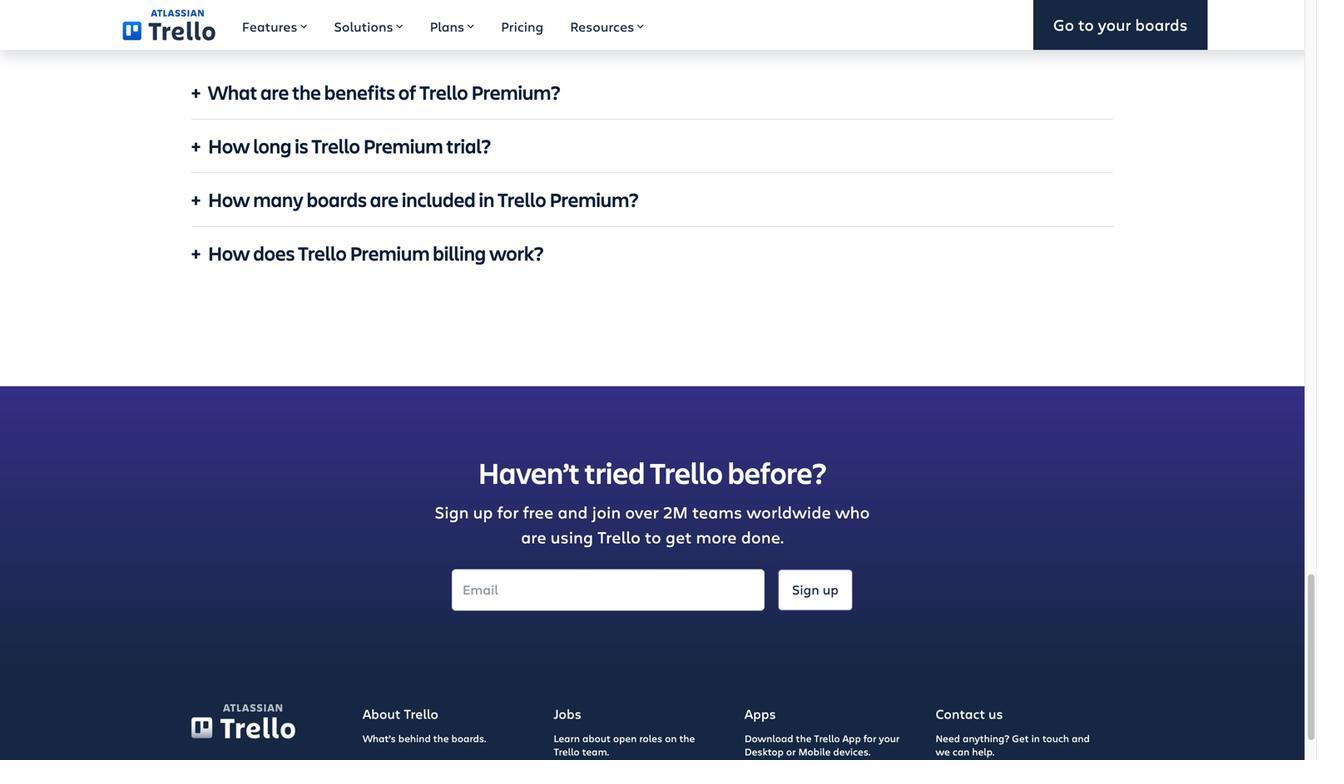 Task type: locate. For each thing, give the bounding box(es) containing it.
+ for + what are the benefits of trello premium?
[[191, 79, 201, 105]]

free
[[523, 501, 553, 523]]

trello down join
[[597, 526, 641, 548]]

0 vertical spatial up
[[473, 501, 493, 523]]

the
[[292, 79, 321, 105], [433, 732, 449, 746], [679, 732, 695, 746], [796, 732, 812, 746]]

0 horizontal spatial in
[[479, 186, 494, 213]]

0 horizontal spatial your
[[879, 732, 900, 746]]

trello up work?
[[498, 186, 546, 213]]

0 vertical spatial and
[[558, 501, 588, 523]]

team.
[[582, 745, 609, 759]]

to left get at the bottom of page
[[645, 526, 661, 548]]

and up using
[[558, 501, 588, 523]]

plans
[[430, 17, 464, 35]]

up down who
[[823, 581, 839, 598]]

+ how long is trello premium trial?
[[191, 133, 491, 159]]

1 horizontal spatial for
[[864, 732, 877, 746]]

resources
[[570, 17, 634, 35]]

+ left long
[[191, 133, 201, 159]]

1 vertical spatial and
[[1072, 732, 1090, 746]]

1 horizontal spatial sign
[[792, 581, 819, 598]]

how left many
[[208, 186, 250, 213]]

sign
[[435, 501, 469, 523], [792, 581, 819, 598]]

+
[[191, 79, 201, 105], [191, 133, 201, 159], [191, 186, 201, 213], [191, 240, 201, 266]]

1 horizontal spatial to
[[1078, 14, 1094, 35]]

1 vertical spatial to
[[645, 526, 661, 548]]

1 vertical spatial boards
[[307, 186, 367, 213]]

0 horizontal spatial and
[[558, 501, 588, 523]]

2m
[[663, 501, 688, 523]]

2 vertical spatial are
[[521, 526, 546, 548]]

does
[[253, 240, 295, 266]]

in right get
[[1031, 732, 1040, 746]]

+ what are the benefits of trello premium?
[[191, 79, 560, 105]]

many
[[253, 186, 303, 213]]

trial?
[[446, 133, 491, 159]]

0 vertical spatial sign
[[435, 501, 469, 523]]

get
[[1012, 732, 1029, 746]]

trello right does
[[298, 240, 347, 266]]

trello right is at the top of the page
[[312, 133, 360, 159]]

0 horizontal spatial for
[[497, 501, 519, 523]]

teams
[[692, 501, 742, 523]]

0 vertical spatial for
[[497, 501, 519, 523]]

are right what
[[261, 79, 289, 105]]

up left the free
[[473, 501, 493, 523]]

how left long
[[208, 133, 250, 159]]

about trello
[[363, 705, 439, 723]]

on
[[665, 732, 677, 746]]

3 + from the top
[[191, 186, 201, 213]]

and right touch
[[1072, 732, 1090, 746]]

0 vertical spatial to
[[1078, 14, 1094, 35]]

your right go
[[1098, 14, 1131, 35]]

trello up what's behind the boards. on the left of page
[[404, 705, 439, 723]]

0 horizontal spatial up
[[473, 501, 493, 523]]

download
[[745, 732, 793, 746]]

1 horizontal spatial boards
[[1135, 14, 1188, 35]]

premium down + how many boards are included in trello premium?
[[350, 240, 430, 266]]

how
[[208, 133, 250, 159], [208, 186, 250, 213], [208, 240, 250, 266]]

up inside haven't tried trello before? sign up for free and join over 2m teams worldwide who are using trello to get more done.
[[473, 501, 493, 523]]

who
[[835, 501, 870, 523]]

solutions button
[[321, 0, 417, 50]]

0 vertical spatial your
[[1098, 14, 1131, 35]]

for inside haven't tried trello before? sign up for free and join over 2m teams worldwide who are using trello to get more done.
[[497, 501, 519, 523]]

3 how from the top
[[208, 240, 250, 266]]

in
[[479, 186, 494, 213], [1031, 732, 1040, 746]]

1 horizontal spatial are
[[370, 186, 399, 213]]

4 + from the top
[[191, 240, 201, 266]]

anything?
[[963, 732, 1010, 746]]

to right go
[[1078, 14, 1094, 35]]

trello inside download the trello app for your desktop or mobile devices.
[[814, 732, 840, 746]]

Email email field
[[452, 570, 765, 611]]

1 vertical spatial up
[[823, 581, 839, 598]]

up
[[473, 501, 493, 523], [823, 581, 839, 598]]

how left does
[[208, 240, 250, 266]]

how for how many boards are included in trello premium?
[[208, 186, 250, 213]]

need anything? get in touch and we can help.
[[936, 732, 1090, 759]]

using
[[551, 526, 593, 548]]

1 vertical spatial your
[[879, 732, 900, 746]]

+ for + how long is trello premium trial?
[[191, 133, 201, 159]]

are down the free
[[521, 526, 546, 548]]

0 horizontal spatial are
[[261, 79, 289, 105]]

premium down of
[[363, 133, 443, 159]]

mobile
[[798, 745, 831, 759]]

your inside go to your boards link
[[1098, 14, 1131, 35]]

1 vertical spatial how
[[208, 186, 250, 213]]

in right the included
[[479, 186, 494, 213]]

to
[[1078, 14, 1094, 35], [645, 526, 661, 548]]

apps
[[745, 705, 776, 723]]

what's behind the boards.
[[363, 732, 486, 746]]

for
[[497, 501, 519, 523], [864, 732, 877, 746]]

1 vertical spatial sign
[[792, 581, 819, 598]]

2 + from the top
[[191, 133, 201, 159]]

1 horizontal spatial in
[[1031, 732, 1040, 746]]

+ left many
[[191, 186, 201, 213]]

premium?
[[471, 79, 560, 105], [550, 186, 639, 213]]

learn about open roles on the trello team.
[[554, 732, 695, 759]]

are
[[261, 79, 289, 105], [370, 186, 399, 213], [521, 526, 546, 548]]

trello left team. at the bottom left of page
[[554, 745, 580, 759]]

0 horizontal spatial boards
[[307, 186, 367, 213]]

0 vertical spatial in
[[479, 186, 494, 213]]

features
[[242, 17, 297, 35]]

boards
[[1135, 14, 1188, 35], [307, 186, 367, 213]]

devices.
[[833, 745, 871, 759]]

+ left does
[[191, 240, 201, 266]]

2 horizontal spatial are
[[521, 526, 546, 548]]

worldwide
[[747, 501, 831, 523]]

atlassian trello image
[[123, 9, 215, 41], [191, 704, 295, 739], [223, 705, 282, 712]]

solutions
[[334, 17, 393, 35]]

1 vertical spatial in
[[1031, 732, 1040, 746]]

0 vertical spatial boards
[[1135, 14, 1188, 35]]

0 horizontal spatial to
[[645, 526, 661, 548]]

the right download
[[796, 732, 812, 746]]

trello
[[420, 79, 468, 105], [312, 133, 360, 159], [498, 186, 546, 213], [298, 240, 347, 266], [650, 453, 723, 493], [597, 526, 641, 548], [404, 705, 439, 723], [814, 732, 840, 746], [554, 745, 580, 759]]

the right on
[[679, 732, 695, 746]]

1 horizontal spatial and
[[1072, 732, 1090, 746]]

trello left app in the bottom right of the page
[[814, 732, 840, 746]]

1 vertical spatial are
[[370, 186, 399, 213]]

1 vertical spatial for
[[864, 732, 877, 746]]

0 vertical spatial premium?
[[471, 79, 560, 105]]

2 vertical spatial how
[[208, 240, 250, 266]]

for left the free
[[497, 501, 519, 523]]

1 horizontal spatial your
[[1098, 14, 1131, 35]]

or
[[786, 745, 796, 759]]

go
[[1053, 14, 1074, 35]]

+ left what
[[191, 79, 201, 105]]

0 vertical spatial how
[[208, 133, 250, 159]]

are left the included
[[370, 186, 399, 213]]

premium
[[363, 133, 443, 159], [350, 240, 430, 266]]

for right app in the bottom right of the page
[[864, 732, 877, 746]]

sign inside haven't tried trello before? sign up for free and join over 2m teams worldwide who are using trello to get more done.
[[435, 501, 469, 523]]

plans button
[[417, 0, 488, 50]]

us
[[989, 705, 1003, 723]]

1 + from the top
[[191, 79, 201, 105]]

0 horizontal spatial sign
[[435, 501, 469, 523]]

2 how from the top
[[208, 186, 250, 213]]

1 vertical spatial premium
[[350, 240, 430, 266]]

1 how from the top
[[208, 133, 250, 159]]

your right app in the bottom right of the page
[[879, 732, 900, 746]]

are inside haven't tried trello before? sign up for free and join over 2m teams worldwide who are using trello to get more done.
[[521, 526, 546, 548]]

your
[[1098, 14, 1131, 35], [879, 732, 900, 746]]

benefits
[[324, 79, 395, 105]]

and
[[558, 501, 588, 523], [1072, 732, 1090, 746]]

long
[[253, 133, 291, 159]]

1 horizontal spatial up
[[823, 581, 839, 598]]

boards for your
[[1135, 14, 1188, 35]]



Task type: describe. For each thing, give the bounding box(es) containing it.
need
[[936, 732, 960, 746]]

the inside learn about open roles on the trello team.
[[679, 732, 695, 746]]

pricing link
[[488, 0, 557, 50]]

about
[[582, 732, 611, 746]]

app
[[843, 732, 861, 746]]

go to your boards
[[1053, 14, 1188, 35]]

the right the behind
[[433, 732, 449, 746]]

get
[[666, 526, 692, 548]]

about
[[363, 705, 401, 723]]

trello up 2m
[[650, 453, 723, 493]]

trello right of
[[420, 79, 468, 105]]

contact
[[936, 705, 985, 723]]

haven't tried trello before? sign up for free and join over 2m teams worldwide who are using trello to get more done.
[[435, 453, 870, 548]]

+ how does trello premium billing work?
[[191, 240, 544, 266]]

0 vertical spatial premium
[[363, 133, 443, 159]]

is
[[295, 133, 308, 159]]

before?
[[728, 453, 827, 493]]

go to your boards link
[[1033, 0, 1208, 50]]

to inside haven't tried trello before? sign up for free and join over 2m teams worldwide who are using trello to get more done.
[[645, 526, 661, 548]]

the left "benefits"
[[292, 79, 321, 105]]

help.
[[972, 745, 995, 759]]

trello inside learn about open roles on the trello team.
[[554, 745, 580, 759]]

1 vertical spatial premium?
[[550, 186, 639, 213]]

can
[[953, 745, 970, 759]]

learn
[[554, 732, 580, 746]]

work?
[[489, 240, 544, 266]]

jobs
[[554, 705, 582, 723]]

boards.
[[451, 732, 486, 746]]

haven't
[[478, 453, 580, 493]]

how for how does trello premium billing work?
[[208, 240, 250, 266]]

sign up
[[792, 581, 839, 598]]

+ for + how does trello premium billing work?
[[191, 240, 201, 266]]

sign inside sign up button
[[792, 581, 819, 598]]

features button
[[229, 0, 321, 50]]

contact us
[[936, 705, 1003, 723]]

what's
[[363, 732, 396, 746]]

the inside download the trello app for your desktop or mobile devices.
[[796, 732, 812, 746]]

done.
[[741, 526, 784, 548]]

and inside need anything? get in touch and we can help.
[[1072, 732, 1090, 746]]

more
[[696, 526, 737, 548]]

for inside download the trello app for your desktop or mobile devices.
[[864, 732, 877, 746]]

resources button
[[557, 0, 658, 50]]

tried
[[585, 453, 645, 493]]

and inside haven't tried trello before? sign up for free and join over 2m teams worldwide who are using trello to get more done.
[[558, 501, 588, 523]]

open
[[613, 732, 637, 746]]

your inside download the trello app for your desktop or mobile devices.
[[879, 732, 900, 746]]

pricing
[[501, 17, 544, 35]]

+ how many boards are included in trello premium?
[[191, 186, 639, 213]]

billing
[[433, 240, 486, 266]]

to inside go to your boards link
[[1078, 14, 1094, 35]]

included
[[402, 186, 476, 213]]

how for how long is trello premium trial?
[[208, 133, 250, 159]]

sign up button
[[778, 570, 853, 611]]

download the trello app for your desktop or mobile devices.
[[745, 732, 900, 759]]

in inside need anything? get in touch and we can help.
[[1031, 732, 1040, 746]]

we
[[936, 745, 950, 759]]

0 vertical spatial are
[[261, 79, 289, 105]]

desktop
[[745, 745, 784, 759]]

join
[[592, 501, 621, 523]]

behind
[[398, 732, 431, 746]]

+ for + how many boards are included in trello premium?
[[191, 186, 201, 213]]

roles
[[639, 732, 662, 746]]

up inside button
[[823, 581, 839, 598]]

over
[[625, 501, 659, 523]]

of
[[398, 79, 416, 105]]

boards for many
[[307, 186, 367, 213]]

touch
[[1043, 732, 1069, 746]]

what
[[208, 79, 257, 105]]



Task type: vqa. For each thing, say whether or not it's contained in the screenshot.


